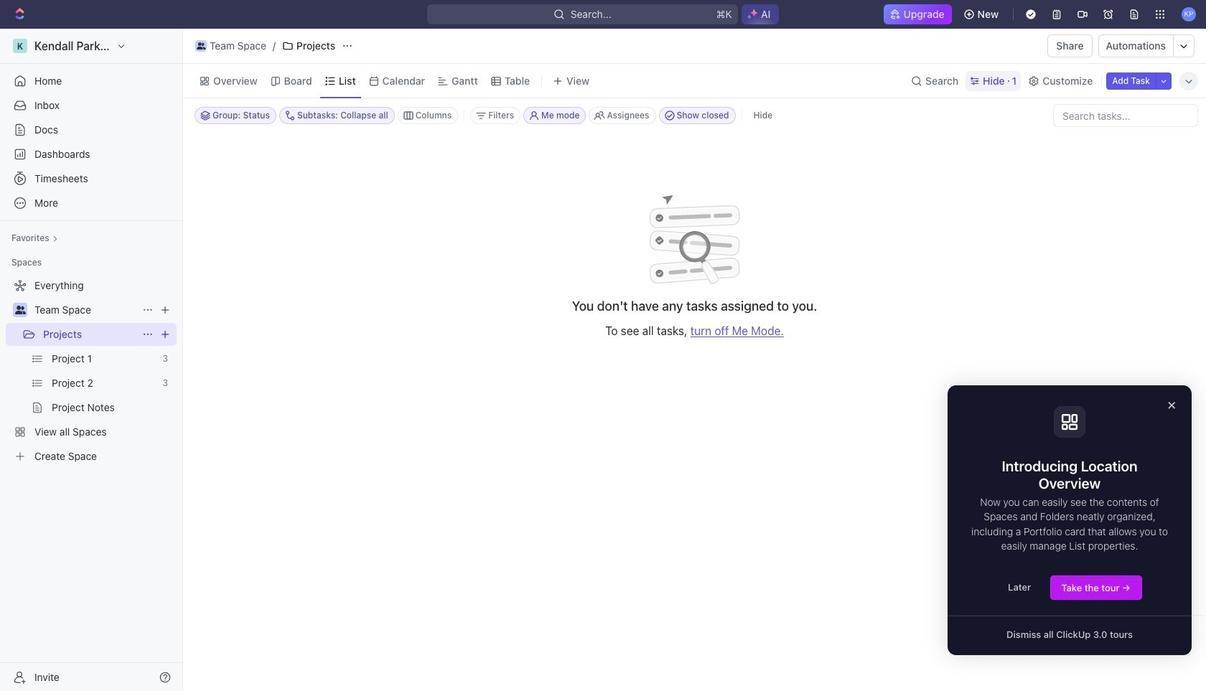 Task type: describe. For each thing, give the bounding box(es) containing it.
sidebar navigation
[[0, 29, 186, 692]]

Search tasks... text field
[[1054, 105, 1198, 126]]

1 horizontal spatial user group image
[[197, 42, 206, 50]]

user group image inside 'sidebar' navigation
[[15, 306, 25, 315]]



Task type: locate. For each thing, give the bounding box(es) containing it.
0 vertical spatial user group image
[[197, 42, 206, 50]]

tree
[[6, 274, 177, 468]]

navigation
[[948, 386, 1207, 656]]

user group image
[[197, 42, 206, 50], [15, 306, 25, 315]]

tree inside 'sidebar' navigation
[[6, 274, 177, 468]]

1 vertical spatial user group image
[[15, 306, 25, 315]]

0 horizontal spatial user group image
[[15, 306, 25, 315]]

kendall parks's workspace, , element
[[13, 39, 27, 53]]



Task type: vqa. For each thing, say whether or not it's contained in the screenshot.
List text box
no



